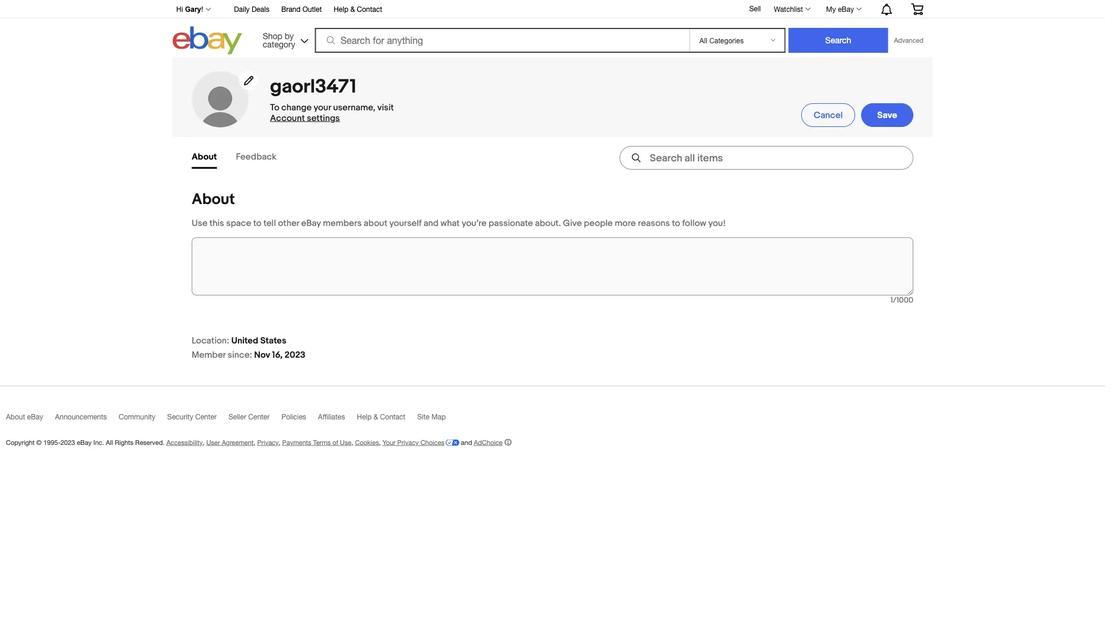 Task type: describe. For each thing, give the bounding box(es) containing it.
0 horizontal spatial use
[[192, 218, 207, 228]]

about.
[[535, 218, 561, 228]]

members
[[323, 218, 362, 228]]

site map link
[[417, 412, 458, 426]]

choices
[[421, 439, 444, 446]]

Search all items field
[[620, 146, 913, 170]]

this
[[209, 218, 224, 228]]

seller center
[[228, 412, 270, 421]]

location:
[[192, 335, 229, 346]]

gaorl3471 image
[[192, 71, 249, 128]]

help & contact for the bottom help & contact 'link'
[[357, 412, 405, 421]]

my ebay link
[[820, 2, 867, 16]]

other
[[278, 218, 299, 228]]

contact inside account navigation
[[357, 5, 382, 13]]

0 vertical spatial and
[[424, 218, 439, 228]]

terms
[[313, 439, 331, 446]]

your
[[383, 439, 396, 446]]

security center
[[167, 412, 217, 421]]

tell
[[263, 218, 276, 228]]

3 , from the left
[[279, 439, 280, 446]]

shop by category
[[263, 31, 295, 49]]

space
[[226, 218, 251, 228]]

you're
[[462, 218, 487, 228]]

policies link
[[282, 412, 318, 426]]

help for the bottom help & contact 'link'
[[357, 412, 372, 421]]

security
[[167, 412, 193, 421]]

save
[[877, 110, 897, 120]]

1 vertical spatial 2023
[[60, 439, 75, 446]]

sell
[[749, 4, 761, 13]]

and adchoice
[[459, 439, 503, 446]]

my ebay
[[826, 5, 854, 13]]

2023 inside the location: united states member since: nov 16, 2023
[[285, 350, 305, 360]]

gaorl3471 link
[[270, 75, 356, 99]]

1995-
[[43, 439, 61, 446]]

outlet
[[303, 5, 322, 13]]

account
[[270, 113, 305, 123]]

about ebay link
[[6, 412, 55, 426]]

advanced link
[[888, 28, 929, 52]]

hi
[[176, 5, 183, 13]]

account navigation
[[170, 0, 932, 18]]

seller center link
[[228, 412, 282, 426]]

states
[[260, 335, 286, 346]]

nov
[[254, 350, 270, 360]]

announcements link
[[55, 412, 119, 426]]

community
[[119, 412, 155, 421]]

1000
[[897, 296, 913, 305]]

deals
[[252, 5, 269, 13]]

ebay inside account navigation
[[838, 5, 854, 13]]

location: united states member since: nov 16, 2023
[[192, 335, 305, 360]]

reasons
[[638, 218, 670, 228]]

your privacy choices link
[[383, 439, 459, 446]]

!
[[201, 5, 203, 13]]

policies
[[282, 412, 306, 421]]

2 , from the left
[[254, 439, 255, 446]]

About text field
[[192, 237, 913, 296]]

category
[[263, 39, 295, 49]]

& for topmost help & contact 'link'
[[350, 5, 355, 13]]

16,
[[272, 350, 283, 360]]

1 vertical spatial contact
[[380, 412, 405, 421]]

shop by category button
[[257, 26, 311, 52]]

brand
[[281, 5, 301, 13]]

advanced
[[894, 37, 923, 44]]

copyright
[[6, 439, 35, 446]]

feedback
[[236, 152, 276, 162]]

affiliates link
[[318, 412, 357, 426]]

to
[[270, 102, 279, 113]]

payments terms of use link
[[282, 439, 351, 446]]

©
[[36, 439, 42, 446]]

copyright © 1995-2023 ebay inc. all rights reserved. accessibility , user agreement , privacy , payments terms of use , cookies , your privacy choices
[[6, 439, 444, 446]]

center for seller center
[[248, 412, 270, 421]]

affiliates
[[318, 412, 345, 421]]

payments
[[282, 439, 311, 446]]

sell link
[[744, 4, 766, 13]]

about
[[364, 218, 387, 228]]

watchlist
[[774, 5, 803, 13]]

1
[[890, 296, 893, 305]]



Task type: locate. For each thing, give the bounding box(es) containing it.
1 vertical spatial help
[[357, 412, 372, 421]]

account settings button
[[270, 113, 340, 123]]

0 horizontal spatial and
[[424, 218, 439, 228]]

2023 right 16,
[[285, 350, 305, 360]]

help & contact inside account navigation
[[334, 5, 382, 13]]

1 to from the left
[[253, 218, 261, 228]]

help for topmost help & contact 'link'
[[334, 5, 348, 13]]

to left tell
[[253, 218, 261, 228]]

to left follow
[[672, 218, 680, 228]]

inc.
[[93, 439, 104, 446]]

about up this
[[192, 191, 235, 209]]

united
[[231, 335, 258, 346]]

your shopping cart image
[[910, 3, 924, 15]]

1 vertical spatial &
[[374, 412, 378, 421]]

center right seller
[[248, 412, 270, 421]]

1 horizontal spatial use
[[340, 439, 351, 446]]

center inside 'link'
[[248, 412, 270, 421]]

1 horizontal spatial center
[[248, 412, 270, 421]]

daily deals
[[234, 5, 269, 13]]

rights
[[115, 439, 133, 446]]

help right the "outlet"
[[334, 5, 348, 13]]

by
[[285, 31, 294, 41]]

daily deals link
[[234, 3, 269, 16]]

& for the bottom help & contact 'link'
[[374, 412, 378, 421]]

username,
[[333, 102, 375, 113]]

0 horizontal spatial 2023
[[60, 439, 75, 446]]

reserved.
[[135, 439, 165, 446]]

2 vertical spatial about
[[6, 412, 25, 421]]

1 , from the left
[[203, 439, 205, 446]]

cookies link
[[355, 439, 379, 446]]

what
[[441, 218, 460, 228]]

privacy down seller center 'link'
[[257, 439, 279, 446]]

ebay left inc.
[[77, 439, 92, 446]]

adchoice
[[474, 439, 503, 446]]

shop
[[263, 31, 282, 41]]

1 / 1000
[[890, 296, 913, 305]]

save button
[[861, 103, 913, 127]]

your
[[314, 102, 331, 113]]

1 vertical spatial and
[[461, 439, 472, 446]]

user
[[206, 439, 220, 446]]

use left this
[[192, 218, 207, 228]]

help inside account navigation
[[334, 5, 348, 13]]

my
[[826, 5, 836, 13]]

ebay right my
[[838, 5, 854, 13]]

all
[[106, 439, 113, 446]]

to
[[253, 218, 261, 228], [672, 218, 680, 228]]

1 vertical spatial help & contact link
[[357, 412, 417, 426]]

follow
[[682, 218, 706, 228]]

1 horizontal spatial help
[[357, 412, 372, 421]]

about ebay
[[6, 412, 43, 421]]

center right security
[[195, 412, 217, 421]]

0 vertical spatial use
[[192, 218, 207, 228]]

you!
[[708, 218, 726, 228]]

0 vertical spatial help
[[334, 5, 348, 13]]

help & contact up your
[[357, 412, 405, 421]]

about inside tab list
[[192, 152, 217, 162]]

help & contact for topmost help & contact 'link'
[[334, 5, 382, 13]]

0 horizontal spatial &
[[350, 5, 355, 13]]

1 vertical spatial use
[[340, 439, 351, 446]]

2023 right ©
[[60, 439, 75, 446]]

& inside account navigation
[[350, 5, 355, 13]]

help & contact right the "outlet"
[[334, 5, 382, 13]]

Search for anything text field
[[317, 29, 687, 52]]

0 vertical spatial 2023
[[285, 350, 305, 360]]

center for security center
[[195, 412, 217, 421]]

0 vertical spatial contact
[[357, 5, 382, 13]]

contact up your
[[380, 412, 405, 421]]

use right 'of'
[[340, 439, 351, 446]]

1 vertical spatial help & contact
[[357, 412, 405, 421]]

0 vertical spatial &
[[350, 5, 355, 13]]

, left 'user'
[[203, 439, 205, 446]]

ebay
[[838, 5, 854, 13], [301, 218, 321, 228], [27, 412, 43, 421], [77, 439, 92, 446]]

0 horizontal spatial center
[[195, 412, 217, 421]]

2 to from the left
[[672, 218, 680, 228]]

agreement
[[222, 439, 254, 446]]

& right the "outlet"
[[350, 5, 355, 13]]

contact right the "outlet"
[[357, 5, 382, 13]]

privacy right your
[[397, 439, 419, 446]]

, left payments
[[279, 439, 280, 446]]

gaorl3471 to change your username, visit account settings
[[270, 75, 394, 123]]

privacy
[[257, 439, 279, 446], [397, 439, 419, 446]]

help & contact link up your
[[357, 412, 417, 426]]

/
[[893, 296, 897, 305]]

ebay right other at left top
[[301, 218, 321, 228]]

1 horizontal spatial to
[[672, 218, 680, 228]]

& up cookies
[[374, 412, 378, 421]]

privacy link
[[257, 439, 279, 446]]

and left adchoice
[[461, 439, 472, 446]]

&
[[350, 5, 355, 13], [374, 412, 378, 421]]

4 , from the left
[[351, 439, 353, 446]]

about up copyright
[[6, 412, 25, 421]]

help & contact inside 'link'
[[357, 412, 405, 421]]

,
[[203, 439, 205, 446], [254, 439, 255, 446], [279, 439, 280, 446], [351, 439, 353, 446], [379, 439, 381, 446]]

2 privacy from the left
[[397, 439, 419, 446]]

site map
[[417, 412, 446, 421]]

2 center from the left
[[248, 412, 270, 421]]

cancel
[[814, 110, 843, 120]]

more
[[615, 218, 636, 228]]

hi gary !
[[176, 5, 203, 13]]

1 horizontal spatial and
[[461, 439, 472, 446]]

and left what
[[424, 218, 439, 228]]

use
[[192, 218, 207, 228], [340, 439, 351, 446]]

1 vertical spatial about
[[192, 191, 235, 209]]

use this space to tell other ebay members about yourself and what you're passionate about. give people more reasons to follow you!
[[192, 218, 726, 228]]

0 vertical spatial help & contact
[[334, 5, 382, 13]]

1 center from the left
[[195, 412, 217, 421]]

, left cookies
[[351, 439, 353, 446]]

and
[[424, 218, 439, 228], [461, 439, 472, 446]]

change
[[281, 102, 312, 113]]

5 , from the left
[[379, 439, 381, 446]]

1 horizontal spatial 2023
[[285, 350, 305, 360]]

shop by category banner
[[170, 0, 932, 58]]

brand outlet link
[[281, 3, 322, 16]]

cancel button
[[801, 103, 855, 127]]

help & contact
[[334, 5, 382, 13], [357, 412, 405, 421]]

settings
[[307, 113, 340, 123]]

help up cookies
[[357, 412, 372, 421]]

tab list
[[192, 147, 295, 169]]

security center link
[[167, 412, 228, 426]]

about left feedback
[[192, 152, 217, 162]]

contact
[[357, 5, 382, 13], [380, 412, 405, 421]]

accessibility link
[[166, 439, 203, 446]]

cookies
[[355, 439, 379, 446]]

0 horizontal spatial to
[[253, 218, 261, 228]]

since:
[[228, 350, 252, 360]]

accessibility
[[166, 439, 203, 446]]

people
[[584, 218, 613, 228]]

none submit inside shop by category banner
[[788, 28, 888, 53]]

ebay up ©
[[27, 412, 43, 421]]

of
[[332, 439, 338, 446]]

help & contact link right the "outlet"
[[334, 3, 382, 16]]

visit
[[377, 102, 394, 113]]

help & contact link
[[334, 3, 382, 16], [357, 412, 417, 426]]

1 privacy from the left
[[257, 439, 279, 446]]

announcements
[[55, 412, 107, 421]]

, left your
[[379, 439, 381, 446]]

site
[[417, 412, 430, 421]]

gary
[[185, 5, 201, 13]]

None submit
[[788, 28, 888, 53]]

adchoice link
[[474, 439, 511, 446]]

tab list containing about
[[192, 147, 295, 169]]

watchlist link
[[767, 2, 816, 16]]

0 vertical spatial about
[[192, 152, 217, 162]]

yourself
[[389, 218, 422, 228]]

1 horizontal spatial privacy
[[397, 439, 419, 446]]

, left privacy link
[[254, 439, 255, 446]]

1 horizontal spatial &
[[374, 412, 378, 421]]

passionate
[[489, 218, 533, 228]]

brand outlet
[[281, 5, 322, 13]]

0 vertical spatial help & contact link
[[334, 3, 382, 16]]

0 horizontal spatial privacy
[[257, 439, 279, 446]]

0 horizontal spatial help
[[334, 5, 348, 13]]

daily
[[234, 5, 250, 13]]



Task type: vqa. For each thing, say whether or not it's contained in the screenshot.
Tune
no



